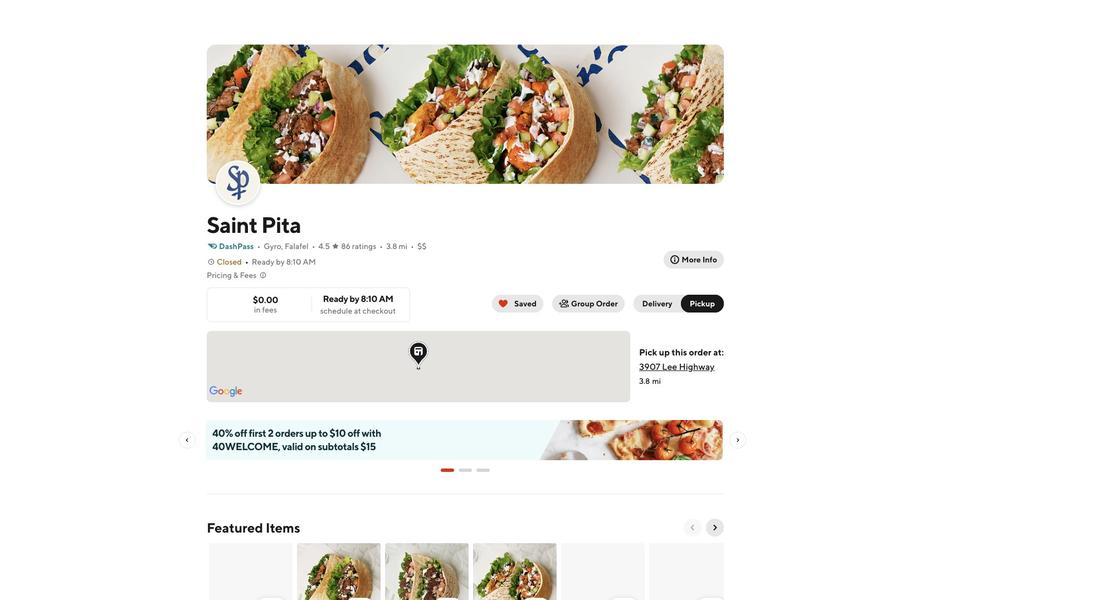 Task type: locate. For each thing, give the bounding box(es) containing it.
chicken kabob pita image
[[561, 544, 645, 600]]

0 vertical spatial by
[[276, 258, 285, 266]]

0 horizontal spatial by
[[276, 258, 285, 266]]

1 horizontal spatial am
[[379, 294, 393, 304]]

ready inside ready by 8:10 am schedule at checkout
[[323, 294, 348, 304]]

86 ratings •
[[341, 242, 383, 251]]

beef & lamb gyro pita image
[[297, 544, 381, 600]]

• ready by 8:10 am
[[245, 258, 316, 266]]

valid
[[282, 441, 303, 453]]

ready
[[252, 258, 275, 266], [323, 294, 348, 304]]

ready up schedule
[[323, 294, 348, 304]]

fees
[[240, 271, 257, 280]]

1 horizontal spatial by
[[350, 294, 359, 304]]

am up checkout
[[379, 294, 393, 304]]

map region
[[203, 327, 632, 469]]

2 add item to cart image from the left
[[440, 598, 455, 600]]

86
[[341, 242, 351, 251]]

saved button
[[492, 295, 543, 313]]

to
[[319, 428, 328, 439]]

pickup
[[690, 299, 715, 308]]

by down gyro, falafel
[[276, 258, 285, 266]]

•
[[257, 242, 261, 251], [312, 242, 315, 251], [380, 242, 383, 251], [411, 242, 414, 251], [245, 258, 249, 266]]

0 horizontal spatial 3.8
[[386, 242, 397, 251]]

off
[[235, 428, 247, 439], [348, 428, 360, 439]]

4.5
[[319, 242, 330, 251]]

order
[[596, 299, 618, 308]]

saint pita image
[[207, 45, 724, 184], [217, 162, 259, 204]]

group
[[571, 299, 595, 308]]

subtotals
[[318, 441, 359, 453]]

mi down 3907
[[653, 377, 661, 386]]

ready down gyro,
[[252, 258, 275, 266]]

add item to cart image
[[352, 598, 367, 600], [440, 598, 455, 600], [528, 598, 544, 600], [616, 598, 632, 600]]

off right $10
[[348, 428, 360, 439]]

&
[[233, 271, 238, 280]]

checkout
[[363, 307, 396, 316]]

1 horizontal spatial mi
[[653, 377, 661, 386]]

am
[[303, 258, 316, 266], [379, 294, 393, 304]]

0 vertical spatial up
[[659, 347, 670, 358]]

at:
[[714, 347, 724, 358]]

dashpass
[[219, 242, 254, 251]]

add item to cart image for chicken kabob pita image at the bottom of the page
[[616, 598, 632, 600]]

2 add item to cart image from the left
[[704, 598, 720, 600]]

mi left $$
[[399, 242, 408, 251]]

1 off from the left
[[235, 428, 247, 439]]

0 horizontal spatial am
[[303, 258, 316, 266]]

previous button of carousel image
[[689, 524, 697, 532]]

• left gyro,
[[257, 242, 261, 251]]

add item to cart image
[[264, 598, 279, 600], [704, 598, 720, 600]]

4 add item to cart image from the left
[[616, 598, 632, 600]]

$0.00 in fees
[[253, 295, 278, 314]]

1 add item to cart image from the left
[[264, 598, 279, 600]]

1 horizontal spatial 8:10
[[361, 294, 378, 304]]

chicken gyro pita image
[[473, 544, 557, 600]]

featured items heading
[[207, 519, 300, 537]]

1 horizontal spatial off
[[348, 428, 360, 439]]

by up at at left
[[350, 294, 359, 304]]

this
[[672, 347, 687, 358]]

0 vertical spatial 3.8
[[386, 242, 397, 251]]

0 horizontal spatial ready
[[252, 258, 275, 266]]

up inside 40% off first 2 orders up to $10 off with 40welcome, valid on subtotals $15
[[305, 428, 317, 439]]

3 add item to cart image from the left
[[528, 598, 544, 600]]

1 horizontal spatial 3.8
[[639, 377, 650, 386]]

0 horizontal spatial up
[[305, 428, 317, 439]]

group order button
[[552, 295, 625, 313]]

add item to cart image for "beef & lamb gyro pita" image
[[352, 598, 367, 600]]

8:10 up checkout
[[361, 294, 378, 304]]

3.8
[[386, 242, 397, 251], [639, 377, 650, 386]]

pick
[[639, 347, 657, 358]]

0 horizontal spatial off
[[235, 428, 247, 439]]

up left to
[[305, 428, 317, 439]]

up
[[659, 347, 670, 358], [305, 428, 317, 439]]

add item to cart image for chicken shawarma pita 'image'
[[264, 598, 279, 600]]

ready by 8:10 am schedule at checkout
[[320, 294, 396, 316]]

with
[[362, 428, 381, 439]]

$10
[[330, 428, 346, 439]]

1 horizontal spatial add item to cart image
[[704, 598, 720, 600]]

1 vertical spatial 3.8
[[639, 377, 650, 386]]

gyro,
[[264, 242, 283, 251]]

0 horizontal spatial add item to cart image
[[264, 598, 279, 600]]

mi
[[399, 242, 408, 251], [653, 377, 661, 386]]

1 vertical spatial 8:10
[[361, 294, 378, 304]]

up left the this
[[659, 347, 670, 358]]

am down falafel
[[303, 258, 316, 266]]

3907 lee highway link
[[639, 362, 715, 372]]

1 vertical spatial by
[[350, 294, 359, 304]]

• left $$
[[411, 242, 414, 251]]

off up "40welcome,"
[[235, 428, 247, 439]]

more
[[682, 255, 701, 264]]

2 off from the left
[[348, 428, 360, 439]]

in
[[254, 306, 261, 314]]

1 horizontal spatial ready
[[323, 294, 348, 304]]

3.8 mi • $$
[[386, 242, 427, 251]]

1 horizontal spatial up
[[659, 347, 670, 358]]

1 add item to cart image from the left
[[352, 598, 367, 600]]

by
[[276, 258, 285, 266], [350, 294, 359, 304]]

featured
[[207, 520, 263, 536]]

1 vertical spatial ready
[[323, 294, 348, 304]]

8:10
[[286, 258, 301, 266], [361, 294, 378, 304]]

8:10 down falafel
[[286, 258, 301, 266]]

1 vertical spatial up
[[305, 428, 317, 439]]

0 horizontal spatial 8:10
[[286, 258, 301, 266]]

1 vertical spatial mi
[[653, 377, 661, 386]]

3.8 down 3907
[[639, 377, 650, 386]]

0 vertical spatial mi
[[399, 242, 408, 251]]

3.8 right ratings
[[386, 242, 397, 251]]

highway
[[679, 362, 715, 372]]

0 vertical spatial am
[[303, 258, 316, 266]]

mi inside "pick up this order at: 3907 lee highway 3.8 mi"
[[653, 377, 661, 386]]

1 vertical spatial am
[[379, 294, 393, 304]]

• left 4.5
[[312, 242, 315, 251]]

$$
[[418, 242, 427, 251]]



Task type: describe. For each thing, give the bounding box(es) containing it.
next button of carousel image
[[711, 524, 720, 532]]

Pickup radio
[[681, 295, 724, 313]]

group order
[[571, 299, 618, 308]]

am inside ready by 8:10 am schedule at checkout
[[379, 294, 393, 304]]

falafel
[[285, 242, 309, 251]]

dashpass •
[[219, 242, 261, 251]]

featured items
[[207, 520, 300, 536]]

select promotional banner element
[[441, 461, 490, 481]]

first
[[249, 428, 266, 439]]

order
[[689, 347, 712, 358]]

at
[[354, 307, 361, 316]]

gyro, falafel
[[264, 242, 309, 251]]

pricing & fees button
[[207, 270, 268, 281]]

0 horizontal spatial mi
[[399, 242, 408, 251]]

pricing
[[207, 271, 232, 280]]

falafel pita image
[[385, 544, 469, 600]]

40%
[[212, 428, 233, 439]]

lee
[[662, 362, 678, 372]]

3.8 inside "pick up this order at: 3907 lee highway 3.8 mi"
[[639, 377, 650, 386]]

ratings
[[352, 242, 376, 251]]

add item to cart image for falafel pita image
[[440, 598, 455, 600]]

• right ratings
[[380, 242, 383, 251]]

add item to cart image for 'chicken gyro pita' image
[[528, 598, 544, 600]]

Delivery radio
[[634, 295, 688, 313]]

2
[[268, 428, 274, 439]]

items
[[266, 520, 300, 536]]

pricing & fees
[[207, 271, 257, 280]]

0 vertical spatial 8:10
[[286, 258, 301, 266]]

pita
[[261, 212, 301, 238]]

schedule
[[320, 307, 353, 316]]

closed
[[217, 258, 242, 266]]

$0.00
[[253, 295, 278, 306]]

orders
[[275, 428, 303, 439]]

beef shawarma pita image
[[650, 544, 733, 600]]

$15
[[361, 441, 376, 453]]

delivery
[[643, 299, 673, 308]]

0 vertical spatial ready
[[252, 258, 275, 266]]

up inside "pick up this order at: 3907 lee highway 3.8 mi"
[[659, 347, 670, 358]]

more info button
[[664, 251, 724, 269]]

on
[[305, 441, 316, 453]]

by inside ready by 8:10 am schedule at checkout
[[350, 294, 359, 304]]

chicken shawarma pita image
[[209, 544, 293, 600]]

add item to cart image for beef shawarma pita image at bottom right
[[704, 598, 720, 600]]

40welcome,
[[212, 441, 280, 453]]

40% off first 2 orders up to $10 off with 40welcome, valid on subtotals $15
[[212, 428, 381, 453]]

saved
[[515, 299, 537, 308]]

• up fees
[[245, 258, 249, 266]]

info
[[703, 255, 718, 264]]

3907
[[639, 362, 661, 372]]

saint pita
[[207, 212, 301, 238]]

powered by google image
[[210, 386, 243, 398]]

order methods option group
[[634, 295, 724, 313]]

8:10 inside ready by 8:10 am schedule at checkout
[[361, 294, 378, 304]]

more info
[[682, 255, 718, 264]]

pick up this order at: 3907 lee highway 3.8 mi
[[639, 347, 724, 386]]

fees
[[262, 306, 277, 314]]

saint
[[207, 212, 257, 238]]



Task type: vqa. For each thing, say whether or not it's contained in the screenshot.
3907 on the right
yes



